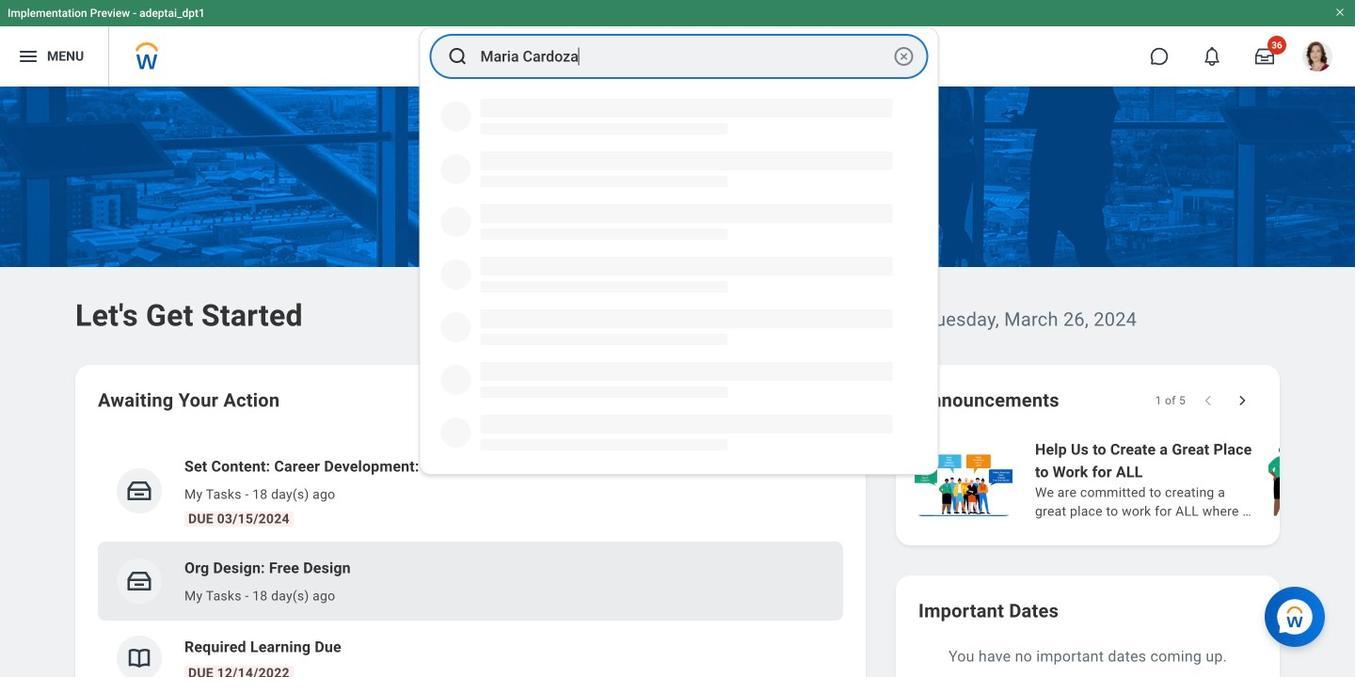 Task type: vqa. For each thing, say whether or not it's contained in the screenshot.
right list
yes



Task type: locate. For each thing, give the bounding box(es) containing it.
list item
[[98, 542, 844, 621]]

Search Workday  search field
[[481, 36, 889, 77]]

0 horizontal spatial list
[[98, 441, 844, 678]]

None search field
[[419, 27, 939, 475]]

main content
[[0, 87, 1356, 678]]

inbox image
[[125, 477, 153, 506]]

status
[[1156, 394, 1186, 409]]

banner
[[0, 0, 1356, 87]]

search image
[[447, 45, 469, 68]]

inbox image
[[125, 568, 153, 596]]

chevron left small image
[[1199, 392, 1218, 410]]

justify image
[[17, 45, 40, 68]]

book open image
[[125, 645, 153, 673]]

close environment banner image
[[1335, 7, 1346, 18]]

list
[[911, 437, 1356, 523], [98, 441, 844, 678]]



Task type: describe. For each thing, give the bounding box(es) containing it.
profile logan mcneil image
[[1303, 41, 1333, 75]]

notifications large image
[[1203, 47, 1222, 66]]

inbox large image
[[1256, 47, 1275, 66]]

chevron right small image
[[1233, 392, 1252, 410]]

x circle image
[[893, 45, 916, 68]]

1 horizontal spatial list
[[911, 437, 1356, 523]]



